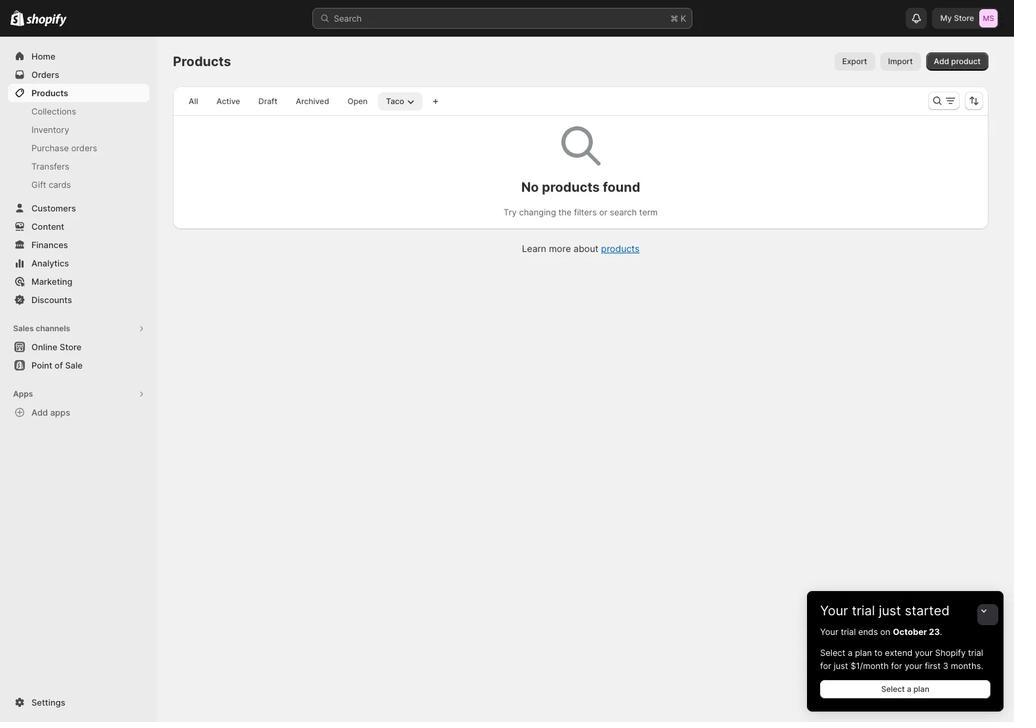 Task type: vqa. For each thing, say whether or not it's contained in the screenshot.
Add Apps button
yes



Task type: locate. For each thing, give the bounding box(es) containing it.
products up all
[[173, 54, 231, 69]]

2 for from the left
[[891, 661, 902, 672]]

a for select a plan to extend your shopify trial for just $1/month for your first 3 months.
[[848, 648, 853, 658]]

your inside dropdown button
[[820, 603, 848, 619]]

products
[[173, 54, 231, 69], [31, 88, 68, 98]]

0 horizontal spatial for
[[820, 661, 831, 672]]

1 horizontal spatial products
[[601, 243, 640, 254]]

1 vertical spatial trial
[[841, 627, 856, 637]]

sales channels
[[13, 324, 70, 333]]

1 vertical spatial select
[[881, 685, 905, 694]]

marketing link
[[8, 273, 149, 291]]

select left "to"
[[820, 648, 845, 658]]

online store link
[[8, 338, 149, 356]]

trial inside dropdown button
[[852, 603, 875, 619]]

customers link
[[8, 199, 149, 218]]

search
[[334, 13, 362, 24]]

0 vertical spatial store
[[954, 13, 974, 23]]

your trial just started element
[[807, 626, 1004, 712]]

1 horizontal spatial plan
[[914, 685, 930, 694]]

my store
[[940, 13, 974, 23]]

1 horizontal spatial just
[[879, 603, 901, 619]]

learn
[[522, 243, 546, 254]]

1 vertical spatial just
[[834, 661, 848, 672]]

a down select a plan to extend your shopify trial for just $1/month for your first 3 months.
[[907, 685, 911, 694]]

tab list
[[178, 92, 425, 111]]

1 horizontal spatial select
[[881, 685, 905, 694]]

cards
[[49, 180, 71, 190]]

shopify
[[935, 648, 966, 658]]

.
[[940, 627, 942, 637]]

⌘ k
[[671, 13, 686, 24]]

discounts
[[31, 295, 72, 305]]

point
[[31, 360, 52, 371]]

1 vertical spatial products
[[31, 88, 68, 98]]

add left apps
[[31, 407, 48, 418]]

0 vertical spatial plan
[[855, 648, 872, 658]]

0 vertical spatial your
[[820, 603, 848, 619]]

select
[[820, 648, 845, 658], [881, 685, 905, 694]]

import button
[[880, 52, 921, 71]]

1 horizontal spatial shopify image
[[26, 14, 67, 27]]

1 horizontal spatial a
[[907, 685, 911, 694]]

plan up $1/month
[[855, 648, 872, 658]]

0 horizontal spatial store
[[60, 342, 82, 352]]

0 vertical spatial trial
[[852, 603, 875, 619]]

select a plan to extend your shopify trial for just $1/month for your first 3 months.
[[820, 648, 983, 672]]

0 horizontal spatial products
[[31, 88, 68, 98]]

your
[[915, 648, 933, 658], [905, 661, 922, 672]]

0 horizontal spatial just
[[834, 661, 848, 672]]

product
[[951, 56, 981, 66]]

store for online store
[[60, 342, 82, 352]]

0 horizontal spatial select
[[820, 648, 845, 658]]

trial
[[852, 603, 875, 619], [841, 627, 856, 637], [968, 648, 983, 658]]

trial left ends
[[841, 627, 856, 637]]

just up on
[[879, 603, 901, 619]]

or
[[599, 207, 607, 218]]

store right my
[[954, 13, 974, 23]]

your left ends
[[820, 627, 838, 637]]

for down extend
[[891, 661, 902, 672]]

k
[[681, 13, 686, 24]]

1 vertical spatial store
[[60, 342, 82, 352]]

add apps button
[[8, 404, 149, 422]]

1 vertical spatial your
[[905, 661, 922, 672]]

select for select a plan to extend your shopify trial for just $1/month for your first 3 months.
[[820, 648, 845, 658]]

2 your from the top
[[820, 627, 838, 637]]

1 vertical spatial a
[[907, 685, 911, 694]]

your
[[820, 603, 848, 619], [820, 627, 838, 637]]

store inside "button"
[[60, 342, 82, 352]]

0 vertical spatial a
[[848, 648, 853, 658]]

your for your trial ends on october 23 .
[[820, 627, 838, 637]]

active
[[216, 96, 240, 106]]

0 vertical spatial just
[[879, 603, 901, 619]]

0 vertical spatial products
[[542, 180, 600, 195]]

just
[[879, 603, 901, 619], [834, 661, 848, 672]]

shopify image
[[10, 10, 24, 26], [26, 14, 67, 27]]

1 horizontal spatial products
[[173, 54, 231, 69]]

trial up ends
[[852, 603, 875, 619]]

all
[[189, 96, 198, 106]]

your left 'first'
[[905, 661, 922, 672]]

for left $1/month
[[820, 661, 831, 672]]

inventory link
[[8, 121, 149, 139]]

gift
[[31, 180, 46, 190]]

months.
[[951, 661, 983, 672]]

products right 'about'
[[601, 243, 640, 254]]

the
[[558, 207, 572, 218]]

gift cards link
[[8, 176, 149, 194]]

select for select a plan
[[881, 685, 905, 694]]

add
[[934, 56, 949, 66], [31, 407, 48, 418]]

more
[[549, 243, 571, 254]]

0 horizontal spatial add
[[31, 407, 48, 418]]

a inside select a plan to extend your shopify trial for just $1/month for your first 3 months.
[[848, 648, 853, 658]]

first
[[925, 661, 941, 672]]

0 horizontal spatial products
[[542, 180, 600, 195]]

plan inside select a plan to extend your shopify trial for just $1/month for your first 3 months.
[[855, 648, 872, 658]]

2 vertical spatial trial
[[968, 648, 983, 658]]

on
[[880, 627, 890, 637]]

1 vertical spatial plan
[[914, 685, 930, 694]]

plan down 'first'
[[914, 685, 930, 694]]

just inside select a plan to extend your shopify trial for just $1/month for your first 3 months.
[[834, 661, 848, 672]]

1 vertical spatial your
[[820, 627, 838, 637]]

select inside select a plan to extend your shopify trial for just $1/month for your first 3 months.
[[820, 648, 845, 658]]

0 horizontal spatial shopify image
[[10, 10, 24, 26]]

started
[[905, 603, 950, 619]]

select down select a plan to extend your shopify trial for just $1/month for your first 3 months.
[[881, 685, 905, 694]]

orders
[[71, 143, 97, 153]]

your up the your trial ends on october 23 .
[[820, 603, 848, 619]]

a
[[848, 648, 853, 658], [907, 685, 911, 694]]

1 horizontal spatial store
[[954, 13, 974, 23]]

products link
[[601, 243, 640, 254]]

add left product
[[934, 56, 949, 66]]

products up collections
[[31, 88, 68, 98]]

0 horizontal spatial a
[[848, 648, 853, 658]]

1 horizontal spatial add
[[934, 56, 949, 66]]

all link
[[181, 92, 206, 111]]

filters
[[574, 207, 597, 218]]

0 vertical spatial your
[[915, 648, 933, 658]]

for
[[820, 661, 831, 672], [891, 661, 902, 672]]

of
[[55, 360, 63, 371]]

plan for select a plan to extend your shopify trial for just $1/month for your first 3 months.
[[855, 648, 872, 658]]

products up the
[[542, 180, 600, 195]]

archived
[[296, 96, 329, 106]]

store up sale
[[60, 342, 82, 352]]

1 your from the top
[[820, 603, 848, 619]]

to
[[874, 648, 883, 658]]

trial up months.
[[968, 648, 983, 658]]

add inside button
[[31, 407, 48, 418]]

sales
[[13, 324, 34, 333]]

a up $1/month
[[848, 648, 853, 658]]

extend
[[885, 648, 913, 658]]

settings link
[[8, 694, 149, 712]]

0 horizontal spatial plan
[[855, 648, 872, 658]]

tab list containing all
[[178, 92, 425, 111]]

purchase orders
[[31, 143, 97, 153]]

online store
[[31, 342, 82, 352]]

1 vertical spatial add
[[31, 407, 48, 418]]

inventory
[[31, 124, 69, 135]]

0 vertical spatial select
[[820, 648, 845, 658]]

your up 'first'
[[915, 648, 933, 658]]

just left $1/month
[[834, 661, 848, 672]]

1 horizontal spatial for
[[891, 661, 902, 672]]

0 vertical spatial add
[[934, 56, 949, 66]]

products link
[[8, 84, 149, 102]]

products
[[542, 180, 600, 195], [601, 243, 640, 254]]

home
[[31, 51, 55, 62]]



Task type: describe. For each thing, give the bounding box(es) containing it.
0 vertical spatial products
[[173, 54, 231, 69]]

transfers
[[31, 161, 69, 172]]

term
[[639, 207, 658, 218]]

sales channels button
[[8, 320, 149, 338]]

purchase
[[31, 143, 69, 153]]

point of sale link
[[8, 356, 149, 375]]

orders link
[[8, 66, 149, 84]]

store for my store
[[954, 13, 974, 23]]

finances
[[31, 240, 68, 250]]

trial for ends
[[841, 627, 856, 637]]

select a plan
[[881, 685, 930, 694]]

empty search results image
[[561, 126, 600, 166]]

3
[[943, 661, 948, 672]]

1 vertical spatial products
[[601, 243, 640, 254]]

export
[[842, 56, 867, 66]]

draft
[[258, 96, 277, 106]]

trial inside select a plan to extend your shopify trial for just $1/month for your first 3 months.
[[968, 648, 983, 658]]

open link
[[340, 92, 376, 111]]

add product link
[[926, 52, 989, 71]]

content link
[[8, 218, 149, 236]]

gift cards
[[31, 180, 71, 190]]

$1/month
[[851, 661, 889, 672]]

found
[[603, 180, 640, 195]]

just inside dropdown button
[[879, 603, 901, 619]]

no products found
[[521, 180, 640, 195]]

try
[[504, 207, 517, 218]]

plan for select a plan
[[914, 685, 930, 694]]

add for add product
[[934, 56, 949, 66]]

try changing the filters or search term
[[504, 207, 658, 218]]

apps
[[50, 407, 70, 418]]

apps
[[13, 389, 33, 399]]

analytics link
[[8, 254, 149, 273]]

taco
[[386, 96, 404, 106]]

orders
[[31, 69, 59, 80]]

archived link
[[288, 92, 337, 111]]

customers
[[31, 203, 76, 214]]

1 for from the left
[[820, 661, 831, 672]]

add for add apps
[[31, 407, 48, 418]]

finances link
[[8, 236, 149, 254]]

changing
[[519, 207, 556, 218]]

sale
[[65, 360, 83, 371]]

collections
[[31, 106, 76, 117]]

online
[[31, 342, 57, 352]]

your trial ends on october 23 .
[[820, 627, 942, 637]]

marketing
[[31, 276, 72, 287]]

channels
[[36, 324, 70, 333]]

my store image
[[979, 9, 998, 28]]

⌘
[[671, 13, 678, 24]]

add product
[[934, 56, 981, 66]]

import
[[888, 56, 913, 66]]

learn more about products
[[522, 243, 640, 254]]

discounts link
[[8, 291, 149, 309]]

trial for just
[[852, 603, 875, 619]]

a for select a plan
[[907, 685, 911, 694]]

collections link
[[8, 102, 149, 121]]

your trial just started
[[820, 603, 950, 619]]

content
[[31, 221, 64, 232]]

select a plan link
[[820, 681, 991, 699]]

ends
[[858, 627, 878, 637]]

add apps
[[31, 407, 70, 418]]

about
[[574, 243, 599, 254]]

open
[[347, 96, 368, 106]]

your for your trial just started
[[820, 603, 848, 619]]

23
[[929, 627, 940, 637]]

no
[[521, 180, 539, 195]]

settings
[[31, 698, 65, 708]]

active link
[[209, 92, 248, 111]]

apps button
[[8, 385, 149, 404]]

your trial just started button
[[807, 592, 1004, 619]]

point of sale button
[[0, 356, 157, 375]]

export button
[[834, 52, 875, 71]]

october
[[893, 627, 927, 637]]

home link
[[8, 47, 149, 66]]

online store button
[[0, 338, 157, 356]]

purchase orders link
[[8, 139, 149, 157]]

point of sale
[[31, 360, 83, 371]]

analytics
[[31, 258, 69, 269]]



